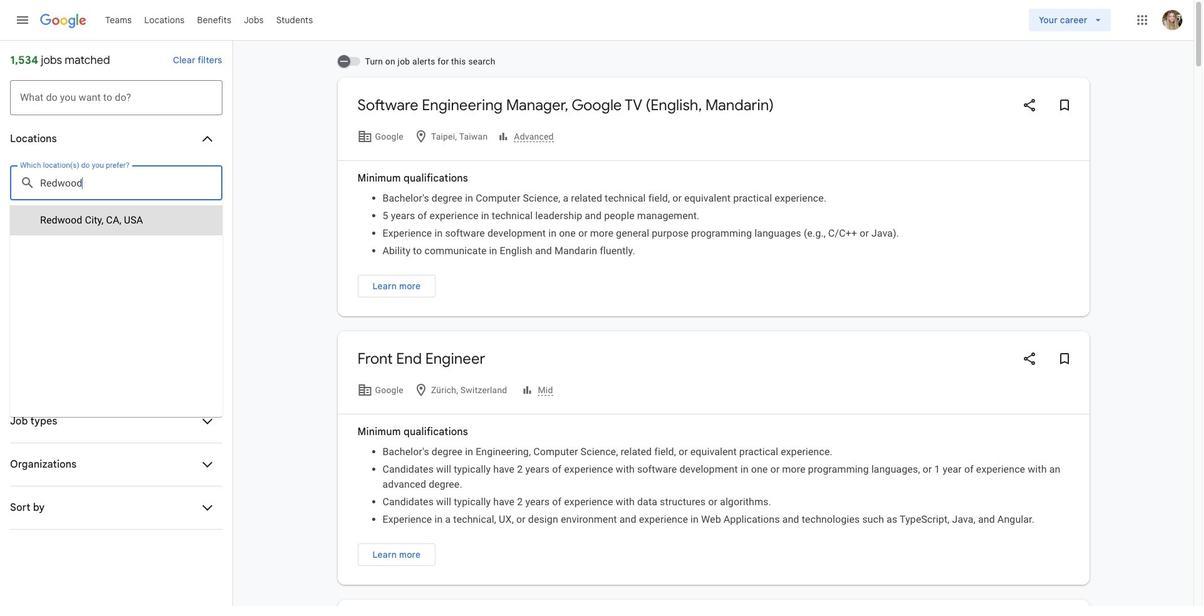 Task type: vqa. For each thing, say whether or not it's contained in the screenshot.
2 inside '1,193 kg CO 2 +8% emissions'
no



Task type: describe. For each thing, give the bounding box(es) containing it.
job filters element
[[8, 118, 223, 530]]

learn more about remote eligibility image
[[102, 230, 132, 260]]

Software engineering, Design, Sales, etc. text field
[[20, 80, 213, 115]]



Task type: locate. For each thing, give the bounding box(es) containing it.
banner
[[0, 0, 1195, 41]]

mid, learn more about experience filters. image
[[517, 376, 558, 406]]

advanced, learn more about experience filters. image
[[497, 122, 555, 152]]

main menu image
[[15, 13, 30, 28]]

Which location(s) do you prefer working out of? text field
[[40, 166, 213, 201]]



